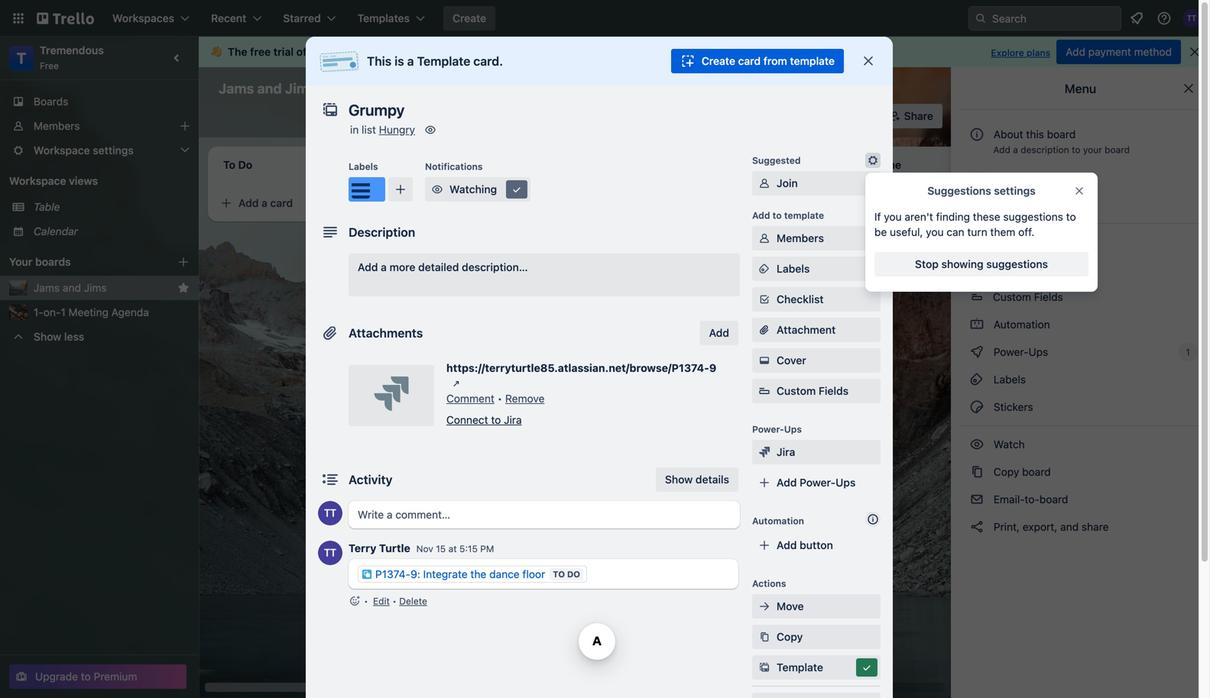 Task type: locate. For each thing, give the bounding box(es) containing it.
comment link
[[446, 393, 495, 405]]

open information menu image
[[1157, 11, 1172, 26]]

terry turtle (terryturtle) image
[[318, 502, 342, 526], [318, 541, 342, 566]]

0 horizontal spatial members link
[[0, 114, 199, 138]]

1 horizontal spatial jams
[[219, 80, 254, 97]]

add inside button
[[1066, 45, 1086, 58]]

upgrade to premium link
[[9, 665, 187, 690]]

1 horizontal spatial activity
[[991, 171, 1030, 183]]

to up settings link
[[1066, 211, 1076, 223]]

labels up checklist
[[777, 263, 810, 275]]

copy down move
[[777, 631, 803, 644]]

banner
[[199, 37, 1210, 67]]

jams and jims inside text box
[[219, 80, 316, 97]]

archived items link
[[960, 193, 1201, 217]]

1 vertical spatial terry turtle (terryturtle) image
[[318, 541, 342, 566]]

less
[[64, 331, 84, 343]]

explore plans
[[991, 47, 1051, 58]]

members
[[34, 120, 80, 132], [777, 232, 824, 245]]

custom fields for add to template
[[777, 385, 849, 398]]

0 vertical spatial terry turtle (terryturtle) image
[[1183, 9, 1201, 28]]

custom down cover
[[777, 385, 816, 398]]

tremendous up free
[[40, 44, 104, 57]]

custom down change
[[993, 291, 1031, 304]]

automation down change
[[991, 318, 1050, 331]]

labels down 'list'
[[349, 161, 378, 172]]

actions
[[752, 579, 786, 589]]

create inside "button"
[[702, 55, 735, 67]]

join
[[777, 177, 798, 190]]

search image
[[975, 12, 987, 24]]

1 horizontal spatial custom
[[993, 291, 1031, 304]]

settings
[[991, 236, 1034, 248]]

terry
[[349, 542, 376, 555]]

0 horizontal spatial fields
[[819, 385, 849, 398]]

1 horizontal spatial automation
[[991, 318, 1050, 331]]

the
[[471, 568, 486, 581]]

to inside if you aren't finding these suggestions to be useful, you can turn them off.
[[1066, 211, 1076, 223]]

off.
[[1018, 226, 1035, 239]]

0 vertical spatial suggestions
[[1003, 211, 1063, 223]]

0 horizontal spatial copy
[[777, 631, 803, 644]]

jims inside text box
[[285, 80, 316, 97]]

notifications
[[425, 161, 483, 172]]

showing
[[942, 258, 984, 271]]

Search field
[[987, 7, 1121, 30]]

1 horizontal spatial copy
[[994, 466, 1019, 479]]

1 horizontal spatial create
[[702, 55, 735, 67]]

1 horizontal spatial color: blue, title: none image
[[440, 190, 471, 196]]

nov
[[416, 544, 433, 555]]

sm image
[[423, 122, 438, 138], [865, 153, 881, 168], [969, 170, 985, 185], [430, 182, 445, 197], [969, 197, 985, 213], [757, 261, 772, 277], [757, 292, 772, 307], [757, 353, 772, 368], [969, 372, 985, 388], [969, 400, 985, 415], [757, 445, 772, 460], [969, 492, 985, 508], [969, 520, 985, 535], [757, 599, 772, 615], [757, 630, 772, 645], [757, 661, 772, 676]]

card
[[738, 55, 761, 67], [270, 197, 293, 209]]

0 vertical spatial template
[[790, 55, 835, 67]]

a inside add a card button
[[262, 197, 267, 209]]

fields
[[1034, 291, 1063, 304], [819, 385, 849, 398]]

0 horizontal spatial create
[[453, 12, 486, 24]]

add for add
[[709, 327, 729, 339]]

1 vertical spatial fields
[[819, 385, 849, 398]]

views
[[69, 175, 98, 187]]

None text field
[[341, 96, 846, 124]]

0 horizontal spatial labels link
[[752, 257, 881, 281]]

about
[[994, 128, 1023, 141]]

attachments
[[349, 326, 423, 341]]

2 horizontal spatial and
[[1060, 521, 1079, 534]]

0 horizontal spatial template
[[417, 54, 470, 68]]

add for add payment method
[[1066, 45, 1086, 58]]

show left details
[[665, 474, 693, 486]]

show less
[[34, 331, 84, 343]]

sm image inside template button
[[859, 661, 875, 676]]

0 horizontal spatial jams
[[34, 282, 60, 294]]

automation
[[991, 318, 1050, 331], [752, 516, 804, 527]]

checklist
[[777, 293, 824, 306]]

👋 the free trial of premium has ended for tremendous .
[[211, 45, 499, 58]]

activity up "settings"
[[991, 171, 1030, 183]]

to left your
[[1072, 144, 1081, 155]]

has
[[358, 45, 376, 58]]

description
[[349, 225, 415, 240]]

members link down "add to template"
[[752, 226, 881, 251]]

to
[[1072, 144, 1081, 155], [773, 210, 782, 221], [1066, 211, 1076, 223], [81, 671, 91, 683]]

1 horizontal spatial jams and jims
[[219, 80, 316, 97]]

explore
[[991, 47, 1024, 58]]

this
[[367, 54, 392, 68]]

members down boards
[[34, 120, 80, 132]]

power-ups up jira
[[752, 424, 802, 435]]

add for add button
[[777, 539, 797, 552]]

sm image inside automation 'link'
[[969, 317, 985, 333]]

members down "add to template"
[[777, 232, 824, 245]]

jams up on-
[[34, 282, 60, 294]]

template up 'visible'
[[417, 54, 470, 68]]

0 vertical spatial card
[[738, 55, 761, 67]]

to right 'upgrade'
[[81, 671, 91, 683]]

tremendous down create 'button'
[[431, 45, 496, 58]]

print, export, and share
[[991, 521, 1109, 534]]

0 vertical spatial copy
[[994, 466, 1019, 479]]

9
[[709, 362, 717, 375]]

move link
[[752, 595, 881, 619]]

1 horizontal spatial card
[[738, 55, 761, 67]]

1 horizontal spatial jims
[[285, 80, 316, 97]]

more
[[390, 261, 415, 274]]

upgrade to premium
[[35, 671, 137, 683]]

power-
[[994, 346, 1029, 359], [752, 424, 784, 435], [800, 477, 836, 489]]

1 horizontal spatial template
[[777, 662, 823, 674]]

add inside button
[[777, 539, 797, 552]]

add for add to template
[[752, 210, 770, 221]]

power- up button
[[800, 477, 836, 489]]

0 vertical spatial power-
[[994, 346, 1029, 359]]

1 vertical spatial workspace
[[9, 175, 66, 187]]

print,
[[994, 521, 1020, 534]]

0 horizontal spatial custom
[[777, 385, 816, 398]]

1 horizontal spatial premium
[[310, 45, 355, 58]]

show details link
[[656, 468, 738, 492]]

0 horizontal spatial workspace
[[9, 175, 66, 187]]

create up card. at the top of page
[[453, 12, 486, 24]]

workspace inside workspace visible button
[[382, 82, 438, 95]]

and left share at right
[[1060, 521, 1079, 534]]

1 horizontal spatial members link
[[752, 226, 881, 251]]

jams inside jams and jims link
[[34, 282, 60, 294]]

create for create card from template
[[702, 55, 735, 67]]

jims up 1-on-1 meeting agenda on the left top of page
[[84, 282, 107, 294]]

terry turtle (terryturtle) image right open information menu icon
[[1183, 9, 1201, 28]]

workspace down is
[[382, 82, 438, 95]]

https://terryturtle85.atlassian.net/browse/p1374 9 image
[[374, 377, 409, 411]]

card inside button
[[270, 197, 293, 209]]

suggestions down settings at the right
[[986, 258, 1048, 271]]

items
[[1040, 198, 1067, 211]]

sm image inside join link
[[757, 176, 772, 191]]

1 vertical spatial 1
[[61, 306, 66, 319]]

labels link up stickers link
[[960, 368, 1201, 392]]

1 vertical spatial suggestions
[[986, 258, 1048, 271]]

1 vertical spatial jams and jims
[[34, 282, 107, 294]]

0 horizontal spatial 1
[[61, 306, 66, 319]]

0 horizontal spatial card
[[270, 197, 293, 209]]

custom fields down change background at the top of the page
[[993, 291, 1063, 304]]

hungry
[[379, 123, 415, 136]]

terry turtle nov 15 at 5:15 pm
[[349, 542, 494, 555]]

custom fields for menu
[[993, 291, 1063, 304]]

sm image inside copy link
[[757, 630, 772, 645]]

labels link up checklist link
[[752, 257, 881, 281]]

custom fields down the cover link
[[777, 385, 849, 398]]

show down on-
[[34, 331, 61, 343]]

sm image inside checklist link
[[757, 292, 772, 307]]

add inside 'link'
[[358, 261, 378, 274]]

1 vertical spatial custom
[[777, 385, 816, 398]]

create
[[453, 12, 486, 24], [702, 55, 735, 67]]

0 vertical spatial fields
[[1034, 291, 1063, 304]]

add button
[[777, 539, 833, 552]]

edit
[[373, 596, 390, 607]]

premium right the of
[[310, 45, 355, 58]]

2 horizontal spatial labels
[[991, 373, 1026, 386]]

1 vertical spatial copy
[[777, 631, 803, 644]]

explore plans button
[[991, 44, 1051, 62]]

power- up jira
[[752, 424, 784, 435]]

you left can
[[926, 226, 944, 239]]

add a more detailed description…
[[358, 261, 528, 274]]

1 vertical spatial jims
[[84, 282, 107, 294]]

1 vertical spatial labels link
[[960, 368, 1201, 392]]

primary element
[[0, 0, 1210, 37]]

ups up add button button
[[836, 477, 856, 489]]

workspace up table
[[9, 175, 66, 187]]

custom fields
[[993, 291, 1063, 304], [777, 385, 849, 398]]

labels up stickers
[[991, 373, 1026, 386]]

terry turtle (terryturtle) image left share "button" at the right
[[837, 105, 858, 127]]

1 terry turtle (terryturtle) image from the top
[[318, 502, 342, 526]]

these
[[973, 211, 1000, 223]]

be
[[875, 226, 887, 239]]

1 horizontal spatial show
[[665, 474, 693, 486]]

and down the free
[[257, 80, 282, 97]]

0 horizontal spatial premium
[[94, 671, 137, 683]]

0 horizontal spatial custom fields button
[[752, 384, 881, 399]]

change background link
[[960, 258, 1201, 282]]

show inside button
[[34, 331, 61, 343]]

stop showing suggestions
[[915, 258, 1048, 271]]

about this board add a description to your board
[[993, 128, 1130, 155]]

sm image
[[675, 104, 696, 125], [757, 176, 772, 191], [509, 182, 524, 197], [757, 231, 772, 246], [969, 235, 985, 250], [969, 317, 985, 333], [969, 345, 985, 360], [969, 437, 985, 453], [969, 465, 985, 480], [859, 661, 875, 676]]

ups
[[1029, 346, 1048, 359], [784, 424, 802, 435], [836, 477, 856, 489]]

0 vertical spatial activity
[[991, 171, 1030, 183]]

table link
[[34, 200, 190, 215]]

color: blue, title: none image
[[349, 177, 385, 202], [440, 190, 471, 196]]

custom fields button for menu
[[960, 285, 1201, 310]]

0 horizontal spatial you
[[884, 211, 902, 223]]

workspace
[[382, 82, 438, 95], [9, 175, 66, 187]]

1
[[459, 242, 463, 253], [61, 306, 66, 319], [1186, 347, 1190, 358]]

copy up email-
[[994, 466, 1019, 479]]

ups down automation 'link'
[[1029, 346, 1048, 359]]

template
[[790, 55, 835, 67], [784, 210, 824, 221]]

0 horizontal spatial jams and jims
[[34, 282, 107, 294]]

and down your boards with 2 items element
[[63, 282, 81, 294]]

0 vertical spatial jams and jims
[[219, 80, 316, 97]]

automation up add button
[[752, 516, 804, 527]]

checklist link
[[752, 287, 881, 312]]

1 vertical spatial power-
[[752, 424, 784, 435]]

premium right 'upgrade'
[[94, 671, 137, 683]]

0 vertical spatial jams
[[219, 80, 254, 97]]

background
[[1035, 263, 1093, 276]]

0 horizontal spatial automation
[[752, 516, 804, 527]]

0 vertical spatial 1
[[459, 242, 463, 253]]

0 vertical spatial power-ups
[[991, 346, 1051, 359]]

fields down change background at the top of the page
[[1034, 291, 1063, 304]]

1 vertical spatial template
[[784, 210, 824, 221]]

0 vertical spatial jims
[[285, 80, 316, 97]]

move
[[777, 601, 804, 613]]

power- up stickers
[[994, 346, 1029, 359]]

custom fields button up automation 'link'
[[960, 285, 1201, 310]]

members link down boards
[[0, 114, 199, 138]]

create inside 'button'
[[453, 12, 486, 24]]

details
[[696, 474, 729, 486]]

0 vertical spatial you
[[884, 211, 902, 223]]

0 vertical spatial members link
[[0, 114, 199, 138]]

terry turtle (terryturtle) image
[[1183, 9, 1201, 28], [837, 105, 858, 127]]

1 vertical spatial create
[[702, 55, 735, 67]]

ups up jira
[[784, 424, 802, 435]]

custom for add to template
[[777, 385, 816, 398]]

0 horizontal spatial color: blue, title: none image
[[349, 177, 385, 202]]

sm image inside copy board link
[[969, 465, 985, 480]]

labels
[[349, 161, 378, 172], [777, 263, 810, 275], [991, 373, 1026, 386]]

color: blue, title: none image left create from template… icon
[[349, 177, 385, 202]]

fields down the cover link
[[819, 385, 849, 398]]

you right if
[[884, 211, 902, 223]]

suggestions up off.
[[1003, 211, 1063, 223]]

custom fields button down the cover link
[[752, 384, 881, 399]]

you
[[884, 211, 902, 223], [926, 226, 944, 239]]

calendar
[[34, 225, 78, 238]]

power-ups up stickers
[[991, 346, 1051, 359]]

free
[[250, 45, 271, 58]]

1 vertical spatial you
[[926, 226, 944, 239]]

watching
[[450, 183, 497, 196]]

automation link
[[960, 313, 1201, 337]]

board link
[[486, 76, 551, 101]]

workspace views
[[9, 175, 98, 187]]

1 horizontal spatial workspace
[[382, 82, 438, 95]]

2 terry turtle (terryturtle) image from the top
[[318, 541, 342, 566]]

jims down the of
[[285, 80, 316, 97]]

1 vertical spatial labels
[[777, 263, 810, 275]]

color: blue, title: none image up grumpy
[[440, 190, 471, 196]]

cover
[[777, 354, 806, 367]]

0 vertical spatial template
[[417, 54, 470, 68]]

jams and jims down the free
[[219, 80, 316, 97]]

this
[[1026, 128, 1044, 141]]

activity inside activity link
[[991, 171, 1030, 183]]

0 vertical spatial custom fields
[[993, 291, 1063, 304]]

1 vertical spatial and
[[63, 282, 81, 294]]

2 vertical spatial and
[[1060, 521, 1079, 534]]

1-
[[34, 306, 43, 319]]

show less button
[[0, 325, 199, 349]]

custom fields button
[[960, 285, 1201, 310], [752, 384, 881, 399]]

fields for add to template
[[819, 385, 849, 398]]

0 horizontal spatial custom fields
[[777, 385, 849, 398]]

create left from
[[702, 55, 735, 67]]

add payment method
[[1066, 45, 1172, 58]]

integrate
[[423, 568, 468, 581]]

add inside about this board add a description to your board
[[993, 144, 1011, 155]]

card inside "button"
[[738, 55, 761, 67]]

1 horizontal spatial members
[[777, 232, 824, 245]]

archived items
[[991, 198, 1067, 211]]

jams and jims down your boards with 2 items element
[[34, 282, 107, 294]]

1 vertical spatial jams
[[34, 282, 60, 294]]

template down copy link
[[777, 662, 823, 674]]

jams down the
[[219, 80, 254, 97]]

Board name text field
[[211, 76, 324, 101]]

t
[[17, 49, 26, 67]]

add a card
[[239, 197, 293, 209]]

1 horizontal spatial custom fields
[[993, 291, 1063, 304]]

sm image inside 'archived items' link
[[969, 197, 985, 213]]

template inside button
[[777, 662, 823, 674]]

activity up terry
[[349, 473, 392, 487]]

to down join
[[773, 210, 782, 221]]

0 horizontal spatial show
[[34, 331, 61, 343]]

template down join link
[[784, 210, 824, 221]]

p1374-9: integrate the dance floor
[[375, 568, 545, 581]]

1 horizontal spatial and
[[257, 80, 282, 97]]

0 horizontal spatial labels
[[349, 161, 378, 172]]

2 horizontal spatial 1
[[1186, 347, 1190, 358]]

add a card button
[[214, 191, 385, 216]]

0 vertical spatial terry turtle (terryturtle) image
[[318, 502, 342, 526]]

sm image inside stickers link
[[969, 400, 985, 415]]

0 vertical spatial and
[[257, 80, 282, 97]]

0 vertical spatial premium
[[310, 45, 355, 58]]

p1374-
[[375, 568, 411, 581]]

custom fields button for add to template
[[752, 384, 881, 399]]

1 vertical spatial template
[[777, 662, 823, 674]]

and inside text box
[[257, 80, 282, 97]]

0 horizontal spatial ups
[[784, 424, 802, 435]]

1 vertical spatial custom fields button
[[752, 384, 881, 399]]

1 horizontal spatial power-ups
[[991, 346, 1051, 359]]

0 vertical spatial create
[[453, 12, 486, 24]]

template right from
[[790, 55, 835, 67]]



Task type: vqa. For each thing, say whether or not it's contained in the screenshot.
lauren
no



Task type: describe. For each thing, give the bounding box(es) containing it.
create card from template button
[[671, 49, 844, 73]]

1 vertical spatial members link
[[752, 226, 881, 251]]

1 horizontal spatial you
[[926, 226, 944, 239]]

workspace for workspace visible
[[382, 82, 438, 95]]

Write a comment text field
[[349, 502, 740, 529]]

2 vertical spatial 1
[[1186, 347, 1190, 358]]

suggestions inside if you aren't finding these suggestions to be useful, you can turn them off.
[[1003, 211, 1063, 223]]

starred icon image
[[177, 282, 190, 294]]

add a more detailed description… link
[[349, 254, 740, 297]]

1 vertical spatial ups
[[784, 424, 802, 435]]

create for create
[[453, 12, 486, 24]]

star or unstar board image
[[333, 83, 345, 95]]

stickers
[[991, 401, 1033, 414]]

1 horizontal spatial labels
[[777, 263, 810, 275]]

https://terryturtle85.atlassian.net/browse/p1374-9
[[446, 362, 717, 375]]

1 vertical spatial members
[[777, 232, 824, 245]]

hungry link
[[379, 123, 415, 136]]

2 vertical spatial power-
[[800, 477, 836, 489]]

board up print, export, and share
[[1040, 493, 1068, 506]]

suggestions
[[928, 185, 991, 197]]

remove
[[505, 393, 545, 405]]

1 vertical spatial activity
[[349, 473, 392, 487]]

delete link
[[399, 596, 427, 607]]

grumpy link
[[440, 199, 618, 214]]

attachment
[[777, 324, 836, 336]]

description
[[1021, 144, 1069, 155]]

button
[[800, 539, 833, 552]]

can
[[947, 226, 964, 239]]

board up to-
[[1022, 466, 1051, 479]]

export,
[[1023, 521, 1058, 534]]

copy link
[[752, 625, 881, 650]]

sm image inside activity link
[[969, 170, 985, 185]]

2 vertical spatial ups
[[836, 477, 856, 489]]

change
[[994, 263, 1032, 276]]

jams inside jams and jims text box
[[219, 80, 254, 97]]

nov 15 at 5:15 pm link
[[416, 544, 494, 555]]

create button
[[443, 6, 496, 31]]

turtle
[[379, 542, 410, 555]]

table
[[34, 201, 60, 213]]

sm image inside the 'watch' link
[[969, 437, 985, 453]]

calendar link
[[34, 224, 190, 239]]

add power-ups link
[[752, 471, 881, 495]]

https://terryturtle85.atlassian.net/browse/p1374 9 image
[[449, 376, 464, 391]]

visible
[[441, 82, 474, 95]]

1 horizontal spatial tremendous
[[431, 45, 496, 58]]

email-
[[994, 493, 1025, 506]]

👋
[[211, 45, 222, 58]]

custom for menu
[[993, 291, 1031, 304]]

join link
[[752, 171, 881, 196]]

menu
[[1065, 81, 1096, 96]]

sm image inside print, export, and share link
[[969, 520, 985, 535]]

copy for copy
[[777, 631, 803, 644]]

sm image inside template button
[[757, 661, 772, 676]]

tremendous link
[[40, 44, 104, 57]]

delete
[[399, 596, 427, 607]]

attachment button
[[752, 318, 881, 342]]

2 vertical spatial labels
[[991, 373, 1026, 386]]

for
[[414, 45, 429, 58]]

sm image inside move link
[[757, 599, 772, 615]]

share
[[904, 110, 933, 122]]

automation inside 'link'
[[991, 318, 1050, 331]]

cover link
[[752, 349, 881, 373]]

sm image inside settings link
[[969, 235, 985, 250]]

tremendous free
[[40, 44, 104, 71]]

stop
[[915, 258, 939, 271]]

5:15
[[459, 544, 478, 555]]

them
[[990, 226, 1016, 239]]

0 vertical spatial ups
[[1029, 346, 1048, 359]]

comment
[[446, 393, 495, 405]]

customize views image
[[559, 81, 574, 96]]

0 vertical spatial labels link
[[752, 257, 881, 281]]

1 horizontal spatial terry turtle (terryturtle) image
[[1183, 9, 1201, 28]]

1 vertical spatial terry turtle (terryturtle) image
[[837, 105, 858, 127]]

change background
[[991, 263, 1093, 276]]

your
[[1083, 144, 1102, 155]]

board up description
[[1047, 128, 1076, 141]]

workspace visible
[[382, 82, 474, 95]]

template inside "button"
[[790, 55, 835, 67]]

show details
[[665, 474, 729, 486]]

your boards with 2 items element
[[9, 253, 154, 271]]

agenda
[[111, 306, 149, 319]]

suggestions inside button
[[986, 258, 1048, 271]]

do
[[567, 570, 580, 580]]

https://terryturtle85.atlassian.net/browse/p1374-
[[446, 362, 709, 375]]

plans
[[1027, 47, 1051, 58]]

0 horizontal spatial members
[[34, 120, 80, 132]]

create from template… image
[[391, 197, 404, 209]]

sm image inside the cover link
[[757, 353, 772, 368]]

payment
[[1088, 45, 1131, 58]]

back to home image
[[37, 6, 94, 31]]

0 horizontal spatial power-
[[752, 424, 784, 435]]

add button button
[[752, 534, 881, 558]]

add board image
[[177, 256, 190, 268]]

description…
[[462, 261, 528, 274]]

0 notifications image
[[1128, 9, 1146, 28]]

15
[[436, 544, 446, 555]]

email-to-board
[[991, 493, 1068, 506]]

show for show less
[[34, 331, 61, 343]]

add button
[[700, 321, 738, 346]]

watch
[[991, 438, 1028, 451]]

is
[[395, 54, 404, 68]]

0 vertical spatial labels
[[349, 161, 378, 172]]

1 vertical spatial power-ups
[[752, 424, 802, 435]]

add reaction image
[[349, 594, 361, 609]]

share button
[[883, 104, 943, 128]]

sm image inside watching button
[[430, 182, 445, 197]]

0 horizontal spatial tremendous
[[40, 44, 104, 57]]

to inside about this board add a description to your board
[[1072, 144, 1081, 155]]

add payment method button
[[1057, 40, 1181, 64]]

jira
[[777, 446, 795, 459]]

0 horizontal spatial jims
[[84, 282, 107, 294]]

workspace for workspace views
[[9, 175, 66, 187]]

upgrade
[[35, 671, 78, 683]]

sm image inside watching button
[[509, 182, 524, 197]]

fields for menu
[[1034, 291, 1063, 304]]

a inside about this board add a description to your board
[[1013, 144, 1018, 155]]

sm image inside email-to-board link
[[969, 492, 985, 508]]

your boards
[[9, 256, 71, 268]]

on-
[[43, 306, 61, 319]]

1 horizontal spatial 1
[[459, 242, 463, 253]]

watching button
[[425, 177, 531, 202]]

a inside add a more detailed description… 'link'
[[381, 261, 387, 274]]

edit link
[[373, 596, 390, 607]]

board right your
[[1105, 144, 1130, 155]]

copy for copy board
[[994, 466, 1019, 479]]

add for add a card
[[239, 197, 259, 209]]

finding
[[936, 211, 970, 223]]

stickers link
[[960, 395, 1201, 420]]

1 vertical spatial automation
[[752, 516, 804, 527]]

•
[[392, 596, 397, 607]]

to inside upgrade to premium link
[[81, 671, 91, 683]]

at
[[448, 544, 457, 555]]

jams and jims link
[[34, 281, 171, 296]]

1 horizontal spatial labels link
[[960, 368, 1201, 392]]

share
[[1082, 521, 1109, 534]]

free
[[40, 60, 59, 71]]

show for show details
[[665, 474, 693, 486]]

edit • delete
[[373, 596, 427, 607]]

add for add power-ups
[[777, 477, 797, 489]]

banner containing 👋
[[199, 37, 1210, 67]]

wave image
[[211, 45, 222, 59]]

add for add a more detailed description…
[[358, 261, 378, 274]]

0 horizontal spatial and
[[63, 282, 81, 294]]

floor
[[523, 568, 545, 581]]

suggested
[[752, 155, 801, 166]]



